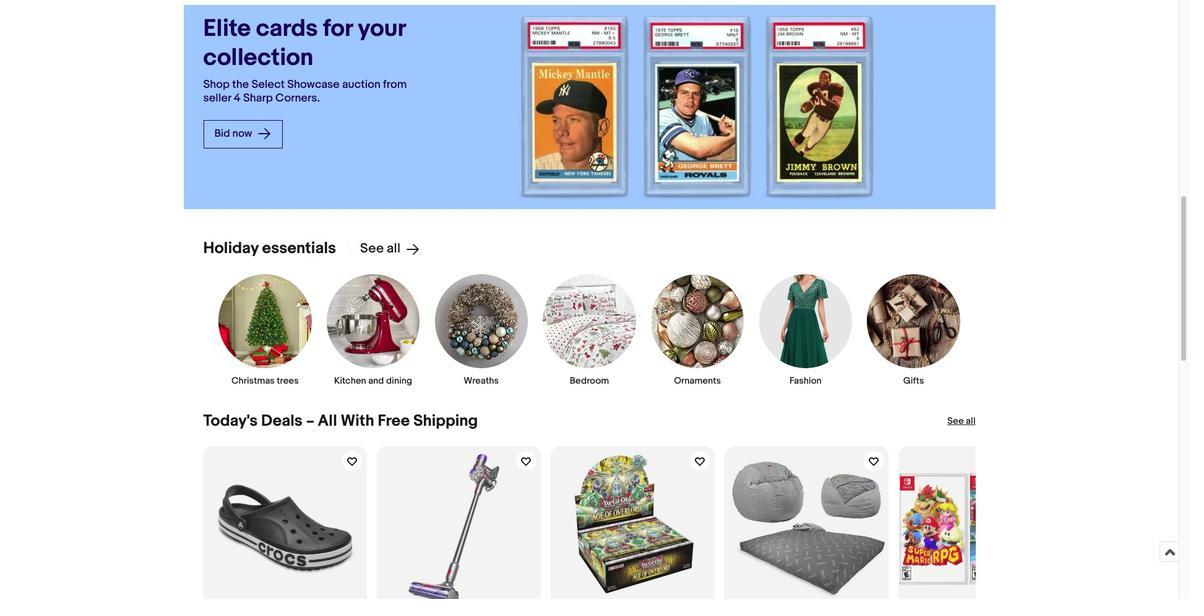 Task type: locate. For each thing, give the bounding box(es) containing it.
0 horizontal spatial see all
[[360, 241, 401, 257]]

sharp
[[243, 91, 273, 105]]

wreaths
[[464, 375, 499, 387]]

see all link for holiday essentials
[[349, 241, 421, 257]]

kitchen and dining
[[334, 375, 413, 387]]

1 vertical spatial all
[[966, 416, 976, 427]]

–
[[306, 412, 314, 431]]

holiday
[[203, 239, 259, 258]]

0 horizontal spatial all
[[387, 241, 401, 257]]

kitchen
[[334, 375, 366, 387]]

select
[[252, 78, 285, 91]]

4
[[234, 91, 241, 105]]

gifts link
[[867, 274, 961, 387]]

all
[[318, 412, 337, 431]]

bid
[[215, 128, 230, 140]]

0 horizontal spatial see all link
[[349, 241, 421, 257]]

bedroom
[[570, 375, 609, 387]]

1 vertical spatial see
[[948, 416, 964, 427]]

see all for today's deals – all with free shipping
[[948, 416, 976, 427]]

see
[[360, 241, 384, 257], [948, 416, 964, 427]]

0 horizontal spatial see
[[360, 241, 384, 257]]

bedroom link
[[543, 274, 637, 387]]

see all link
[[349, 241, 421, 257], [948, 416, 976, 428]]

now
[[232, 128, 252, 140]]

auction
[[342, 78, 381, 91]]

elite cards for your collection shop the select showcase auction from seller 4 sharp corners.
[[203, 14, 407, 105]]

0 vertical spatial see all link
[[349, 241, 421, 257]]

1 vertical spatial see all link
[[948, 416, 976, 428]]

1 horizontal spatial all
[[966, 416, 976, 427]]

all
[[387, 241, 401, 257], [966, 416, 976, 427]]

0 vertical spatial see
[[360, 241, 384, 257]]

deals
[[261, 412, 303, 431]]

0 vertical spatial see all
[[360, 241, 401, 257]]

ornaments
[[674, 375, 721, 387]]

essentials
[[262, 239, 336, 258]]

1 vertical spatial see all
[[948, 416, 976, 427]]

shipping
[[414, 412, 478, 431]]

see all
[[360, 241, 401, 257], [948, 416, 976, 427]]

bid now
[[215, 128, 255, 140]]

all for today's deals – all with free shipping
[[966, 416, 976, 427]]

1 horizontal spatial see all link
[[948, 416, 976, 428]]

christmas
[[232, 375, 275, 387]]

today's deals – all with free shipping link
[[203, 412, 478, 431]]

0 vertical spatial all
[[387, 241, 401, 257]]

1 horizontal spatial see all
[[948, 416, 976, 427]]

bid now link
[[203, 120, 283, 148]]

corners.
[[276, 91, 320, 105]]

ornaments link
[[651, 274, 745, 387]]

collection
[[203, 43, 313, 72]]

1 horizontal spatial see
[[948, 416, 964, 427]]

dining
[[386, 375, 413, 387]]

today's
[[203, 412, 258, 431]]

see all link for today's deals – all with free shipping
[[948, 416, 976, 428]]



Task type: vqa. For each thing, say whether or not it's contained in the screenshot.
the that to the bottom
no



Task type: describe. For each thing, give the bounding box(es) containing it.
see all for holiday essentials
[[360, 241, 401, 257]]

all for holiday essentials
[[387, 241, 401, 257]]

see for holiday essentials
[[360, 241, 384, 257]]

elite
[[203, 14, 251, 43]]

elite cards for your collection link
[[203, 14, 409, 73]]

fashion
[[790, 375, 822, 387]]

your
[[358, 14, 406, 43]]

the
[[232, 78, 249, 91]]

with
[[341, 412, 374, 431]]

fashion link
[[759, 274, 853, 387]]

kitchen and dining link
[[326, 274, 421, 387]]

seller
[[203, 91, 231, 105]]

christmas trees link
[[218, 274, 312, 387]]

gifts
[[904, 375, 925, 387]]

for
[[323, 14, 353, 43]]

and
[[368, 375, 384, 387]]

free
[[378, 412, 410, 431]]

today's deals – all with free shipping
[[203, 412, 478, 431]]

see for today's deals – all with free shipping
[[948, 416, 964, 427]]

cards
[[256, 14, 318, 43]]

shop
[[203, 78, 230, 91]]

trees
[[277, 375, 299, 387]]

wreaths link
[[434, 274, 529, 387]]

holiday essentials
[[203, 239, 336, 258]]

holiday essentials link
[[203, 239, 336, 258]]

christmas trees
[[232, 375, 299, 387]]

showcase
[[287, 78, 340, 91]]

from
[[383, 78, 407, 91]]



